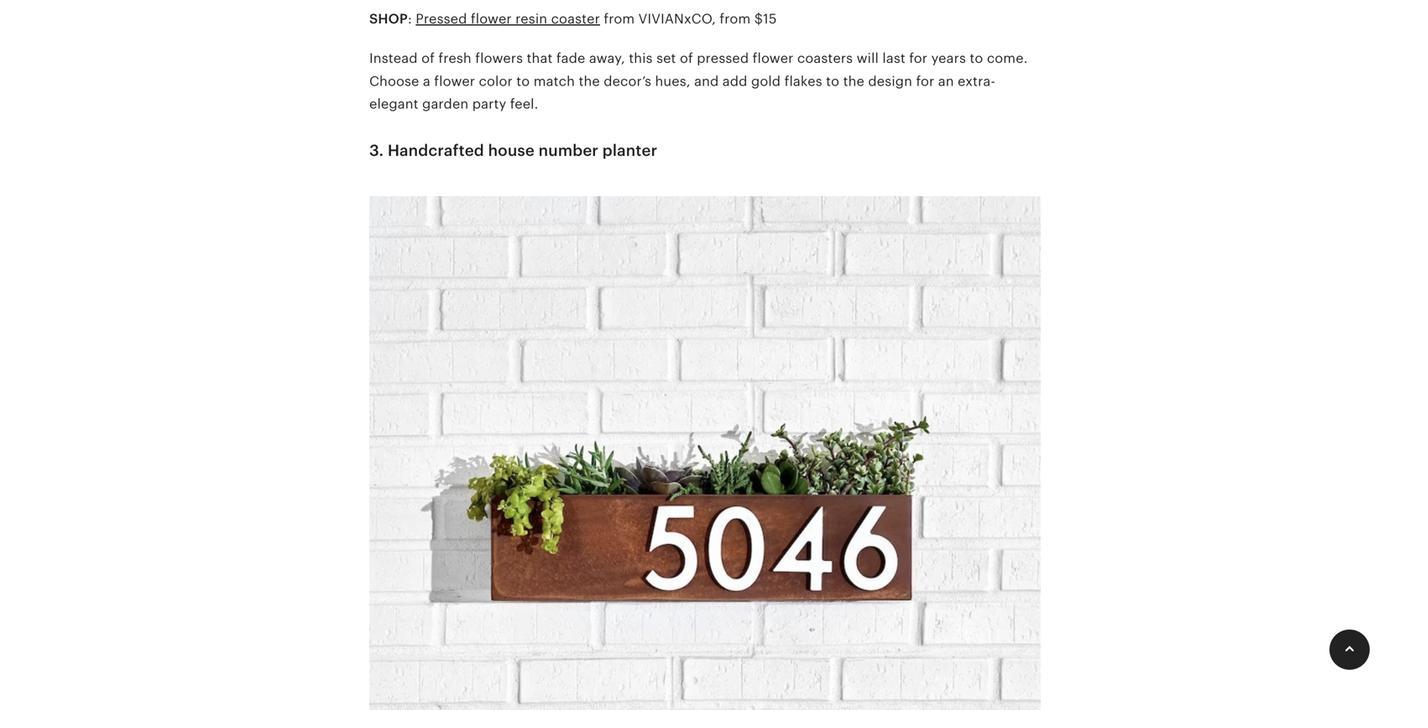 Task type: locate. For each thing, give the bounding box(es) containing it.
pressed flower resin coaster link
[[416, 11, 600, 26]]

to up feel.
[[516, 74, 530, 89]]

last
[[882, 51, 906, 66]]

to
[[970, 51, 983, 66], [516, 74, 530, 89], [826, 74, 839, 89]]

years
[[931, 51, 966, 66]]

flower down fresh
[[434, 74, 475, 89]]

flower
[[471, 11, 512, 26], [753, 51, 794, 66], [434, 74, 475, 89]]

from left $15
[[720, 11, 751, 26]]

of right the set
[[680, 51, 693, 66]]

2 horizontal spatial to
[[970, 51, 983, 66]]

the down away,
[[579, 74, 600, 89]]

flowers
[[475, 51, 523, 66]]

instead
[[369, 51, 418, 66]]

0 horizontal spatial the
[[579, 74, 600, 89]]

from up away,
[[604, 11, 635, 26]]

vivianxco,
[[638, 11, 716, 26]]

flakes
[[784, 74, 822, 89]]

will
[[857, 51, 879, 66]]

handcrafted
[[388, 142, 484, 159]]

garden
[[422, 97, 469, 112]]

extra-
[[958, 74, 995, 89]]

1 vertical spatial flower
[[753, 51, 794, 66]]

an
[[938, 74, 954, 89]]

to down the coasters at the right top of the page
[[826, 74, 839, 89]]

for
[[909, 51, 928, 66], [916, 74, 934, 89]]

1 horizontal spatial of
[[680, 51, 693, 66]]

0 horizontal spatial of
[[421, 51, 435, 66]]

flower left resin
[[471, 11, 512, 26]]

of up a
[[421, 51, 435, 66]]

3. handcrafted house number planter
[[369, 142, 657, 159]]

away,
[[589, 51, 625, 66]]

1 horizontal spatial from
[[720, 11, 751, 26]]

resin
[[515, 11, 547, 26]]

coaster
[[551, 11, 600, 26]]

for left the an
[[916, 74, 934, 89]]

:
[[408, 11, 412, 26]]

the
[[579, 74, 600, 89], [843, 74, 864, 89]]

3.
[[369, 142, 384, 159]]

hues,
[[655, 74, 691, 89]]

1 the from the left
[[579, 74, 600, 89]]

2 from from the left
[[720, 11, 751, 26]]

feel.
[[510, 97, 538, 112]]

to up extra-
[[970, 51, 983, 66]]

of
[[421, 51, 435, 66], [680, 51, 693, 66]]

1 horizontal spatial the
[[843, 74, 864, 89]]

flower up gold
[[753, 51, 794, 66]]

from
[[604, 11, 635, 26], [720, 11, 751, 26]]

the down will
[[843, 74, 864, 89]]

for right last
[[909, 51, 928, 66]]

0 horizontal spatial from
[[604, 11, 635, 26]]

1 vertical spatial for
[[916, 74, 934, 89]]



Task type: vqa. For each thing, say whether or not it's contained in the screenshot.
the Is this review helpful?
no



Task type: describe. For each thing, give the bounding box(es) containing it.
shop
[[369, 11, 408, 26]]

elegant
[[369, 97, 419, 112]]

2 of from the left
[[680, 51, 693, 66]]

2 the from the left
[[843, 74, 864, 89]]

0 vertical spatial flower
[[471, 11, 512, 26]]

design
[[868, 74, 912, 89]]

add
[[722, 74, 747, 89]]

a
[[423, 74, 430, 89]]

set
[[656, 51, 676, 66]]

coasters
[[797, 51, 853, 66]]

pressed
[[416, 11, 467, 26]]

pressed
[[697, 51, 749, 66]]

fresh
[[438, 51, 472, 66]]

and
[[694, 74, 719, 89]]

0 horizontal spatial to
[[516, 74, 530, 89]]

planter
[[602, 142, 657, 159]]

$15
[[754, 11, 777, 26]]

come.
[[987, 51, 1028, 66]]

choose
[[369, 74, 419, 89]]

match
[[534, 74, 575, 89]]

house number planter from etsy image
[[369, 186, 1041, 711]]

fade
[[556, 51, 585, 66]]

instead of fresh flowers that fade away, this set of pressed flower coasters will last for years to come. choose a flower color to match the decor's hues, and add gold flakes to the design for an extra- elegant garden party feel.
[[369, 51, 1028, 112]]

0 vertical spatial for
[[909, 51, 928, 66]]

2 vertical spatial flower
[[434, 74, 475, 89]]

house
[[488, 142, 535, 159]]

shop : pressed flower resin coaster from  vivianxco, from $15
[[369, 11, 777, 26]]

party
[[472, 97, 506, 112]]

that
[[527, 51, 553, 66]]

this
[[629, 51, 653, 66]]

1 from from the left
[[604, 11, 635, 26]]

number
[[539, 142, 599, 159]]

1 of from the left
[[421, 51, 435, 66]]

decor's
[[604, 74, 651, 89]]

color
[[479, 74, 513, 89]]

1 horizontal spatial to
[[826, 74, 839, 89]]

gold
[[751, 74, 781, 89]]



